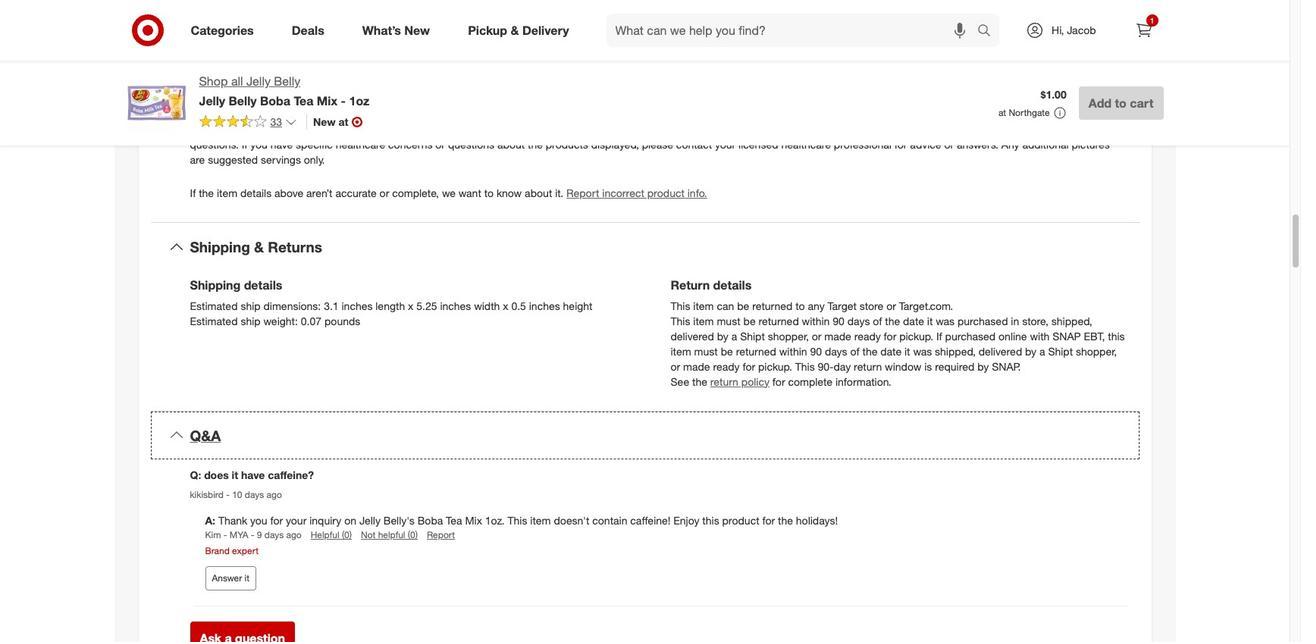 Task type: describe. For each thing, give the bounding box(es) containing it.
if the item details above aren't accurate or complete, we want to know about it. report incorrect product info.
[[190, 186, 707, 199]]

0 vertical spatial 90
[[833, 314, 845, 327]]

this right enjoy
[[703, 514, 719, 527]]

2 inches from the left
[[440, 299, 471, 312]]

the right from
[[417, 108, 432, 120]]

0.5
[[511, 299, 526, 312]]

not
[[361, 529, 376, 541]]

0 horizontal spatial shipped,
[[935, 345, 976, 358]]

cart
[[1130, 96, 1154, 111]]

0 horizontal spatial web
[[468, 123, 489, 136]]

or up on
[[557, 92, 566, 105]]

complete
[[788, 375, 833, 388]]

the left usa
[[268, 31, 283, 44]]

categories
[[191, 22, 254, 38]]

aren't
[[306, 186, 333, 199]]

it inside "button"
[[245, 573, 250, 584]]

details left above
[[240, 186, 272, 199]]

1 horizontal spatial concerns
[[1059, 123, 1104, 136]]

return policy link
[[710, 375, 770, 388]]

suggested
[[208, 153, 258, 166]]

90-
[[818, 360, 834, 373]]

0 vertical spatial pickup.
[[900, 330, 934, 343]]

usa
[[286, 31, 307, 44]]

the down suggested
[[199, 186, 214, 199]]

1
[[1150, 16, 1155, 25]]

this down disclaimer
[[246, 92, 263, 105]]

1 horizontal spatial at
[[999, 107, 1007, 118]]

0 horizontal spatial are
[[190, 153, 205, 166]]

delivery
[[523, 22, 569, 38]]

comes
[[357, 108, 389, 120]]

tea inside shop all jelly belly jelly belly boba tea mix - 1oz
[[294, 93, 314, 108]]

2 vertical spatial information
[[327, 123, 380, 136]]

shop
[[199, 74, 228, 89]]

1 horizontal spatial new
[[405, 22, 430, 38]]

origin
[[190, 31, 221, 44]]

occasion,
[[566, 108, 611, 120]]

the left holidays!
[[778, 514, 793, 527]]

for up window
[[884, 330, 897, 343]]

for right policy
[[773, 375, 785, 388]]

33 link
[[199, 114, 297, 132]]

or up pictures
[[1107, 123, 1116, 136]]

shipping details estimated ship dimensions: 3.1 inches length x 5.25 inches width x 0.5 inches height estimated ship weight: 0.07 pounds
[[190, 277, 593, 327]]

q:
[[190, 469, 201, 482]]

1 vertical spatial have
[[271, 138, 293, 151]]

on right solely
[[294, 123, 306, 136]]

or down any
[[812, 330, 822, 343]]

we
[[1023, 108, 1038, 120]]

1 link
[[1127, 14, 1161, 47]]

servings
[[261, 153, 301, 166]]

if inside grocery disclaimer : content on this site is for reference purposes only.  target does not represent or warrant that the nutrition, ingredient, allergen and other product information on our web or mobile sites are accurate or complete, since this information comes from the product manufacturers.  on occasion, manufacturers may improve or change their product formulas and update their labels.  we recommend that you do not rely solely on the information presented on our web or mobile sites and that you review the product's label or contact the manufacturer directly if you have specific product concerns or questions.  if you have specific healthcare concerns or questions about the products displayed, please contact your licensed healthcare professional for advice or answers.  any additional pictures are suggested servings only.
[[242, 138, 248, 151]]

want
[[459, 186, 481, 199]]

10
[[232, 489, 242, 501]]

the down other
[[804, 123, 819, 136]]

1 vertical spatial mobile
[[505, 123, 537, 136]]

caffeine!
[[631, 514, 671, 527]]

the down reference
[[309, 123, 324, 136]]

info.
[[688, 186, 707, 199]]

if inside return details this item can be returned to any target store or target.com. this item must be returned within 90 days of the date it was purchased in store, shipped, delivered by a shipt shopper, or made ready for pickup. if purchased online with snap ebt, this item must be returned within 90 days of the date it was shipped, delivered by a shipt shopper, or made ready for pickup. this 90-day return window is required by snap. see the return policy for complete information.
[[937, 330, 943, 343]]

1 vertical spatial delivered
[[979, 345, 1023, 358]]

1 vertical spatial purchased
[[945, 330, 996, 343]]

what's new link
[[349, 14, 449, 47]]

0 horizontal spatial jelly
[[199, 93, 225, 108]]

on right presented
[[434, 123, 446, 136]]

it down target.com.
[[927, 314, 933, 327]]

1oz.
[[485, 514, 505, 527]]

1 horizontal spatial belly
[[274, 74, 300, 89]]

0 horizontal spatial ready
[[713, 360, 740, 373]]

at northgate
[[999, 107, 1050, 118]]

33
[[270, 115, 282, 128]]

ebt,
[[1084, 330, 1105, 343]]

advice
[[910, 138, 942, 151]]

rely
[[244, 123, 261, 136]]

0 horizontal spatial belly
[[229, 93, 257, 108]]

made
[[227, 31, 254, 44]]

return details this item can be returned to any target store or target.com. this item must be returned within 90 days of the date it was purchased in store, shipped, delivered by a shipt shopper, or made ready for pickup. if purchased online with snap ebt, this item must be returned within 90 days of the date it was shipped, delivered by a shipt shopper, or made ready for pickup. this 90-day return window is required by snap. see the return policy for complete information.
[[671, 277, 1125, 388]]

you up displayed,
[[607, 123, 624, 136]]

ago inside q: does it have caffeine? kikisbird - 10 days ago
[[267, 489, 282, 501]]

q&a button
[[151, 412, 1140, 460]]

1 horizontal spatial tea
[[446, 514, 462, 527]]

0 vertical spatial jelly
[[246, 74, 271, 89]]

contain
[[593, 514, 628, 527]]

purposes
[[360, 92, 405, 105]]

1 estimated from the top
[[190, 299, 238, 312]]

questions.
[[190, 138, 239, 151]]

helpful  (0) button
[[311, 529, 352, 542]]

know
[[497, 186, 522, 199]]

2 ship from the top
[[241, 314, 261, 327]]

0 horizontal spatial sites
[[540, 123, 562, 136]]

belly's
[[384, 514, 415, 527]]

0 horizontal spatial only.
[[304, 153, 325, 166]]

questions
[[448, 138, 495, 151]]

1 horizontal spatial web
[[964, 92, 985, 105]]

0 horizontal spatial made
[[683, 360, 710, 373]]

you left do
[[190, 123, 207, 136]]

2 horizontal spatial have
[[954, 123, 976, 136]]

0 horizontal spatial report
[[427, 529, 455, 541]]

new at
[[313, 115, 349, 128]]

search button
[[971, 14, 1007, 50]]

2 horizontal spatial that
[[1101, 108, 1119, 120]]

thank
[[218, 514, 247, 527]]

day
[[834, 360, 851, 373]]

1 vertical spatial our
[[449, 123, 465, 136]]

return
[[671, 277, 710, 292]]

1 vertical spatial shipt
[[1048, 345, 1073, 358]]

item left can on the right top of page
[[693, 299, 714, 312]]

1 horizontal spatial shopper,
[[1076, 345, 1117, 358]]

or left questions on the top left
[[436, 138, 445, 151]]

add
[[1089, 96, 1112, 111]]

1 inches from the left
[[342, 299, 373, 312]]

or down allergen
[[749, 108, 759, 120]]

you up 9 at the left bottom of page
[[250, 514, 267, 527]]

1 vertical spatial returned
[[759, 314, 799, 327]]

kikisbird
[[190, 489, 224, 501]]

or up see
[[671, 360, 680, 373]]

in inside return details this item can be returned to any target store or target.com. this item must be returned within 90 days of the date it was purchased in store, shipped, delivered by a shipt shopper, or made ready for pickup. if purchased online with snap ebt, this item must be returned within 90 days of the date it was shipped, delivered by a shipt shopper, or made ready for pickup. this 90-day return window is required by snap. see the return policy for complete information.
[[1011, 314, 1020, 327]]

0 vertical spatial report
[[567, 186, 599, 199]]

for right site
[[296, 92, 309, 105]]

1 horizontal spatial complete,
[[392, 186, 439, 199]]

ingredient,
[[691, 92, 742, 105]]

this up solely
[[280, 108, 297, 120]]

1 horizontal spatial that
[[608, 92, 626, 105]]

pickup
[[468, 22, 507, 38]]

helpful
[[311, 529, 339, 541]]

may
[[685, 108, 705, 120]]

item down suggested
[[217, 186, 238, 199]]

0 vertical spatial mobile
[[1001, 92, 1033, 105]]

0 horizontal spatial 90
[[810, 345, 822, 358]]

for up kim - mya - 9 days ago
[[270, 514, 283, 527]]

0 vertical spatial be
[[737, 299, 750, 312]]

0 horizontal spatial :
[[221, 31, 224, 44]]

1 vertical spatial was
[[913, 345, 932, 358]]

0 vertical spatial made
[[825, 330, 852, 343]]

1 vertical spatial mix
[[465, 514, 482, 527]]

0 vertical spatial are
[[1061, 92, 1076, 105]]

shipping for shipping & returns
[[190, 238, 250, 255]]

or down the content
[[190, 108, 200, 120]]

1 vertical spatial contact
[[676, 138, 712, 151]]

answers.
[[957, 138, 999, 151]]

height
[[563, 299, 593, 312]]

or up labels.
[[988, 92, 998, 105]]

accurate inside grocery disclaimer : content on this site is for reference purposes only.  target does not represent or warrant that the nutrition, ingredient, allergen and other product information on our web or mobile sites are accurate or complete, since this information comes from the product manufacturers.  on occasion, manufacturers may improve or change their product formulas and update their labels.  we recommend that you do not rely solely on the information presented on our web or mobile sites and that you review the product's label or contact the manufacturer directly if you have specific product concerns or questions.  if you have specific healthcare concerns or questions about the products displayed, please contact your licensed healthcare professional for advice or answers.  any additional pictures are suggested servings only.
[[1079, 92, 1120, 105]]

0 horizontal spatial by
[[717, 330, 729, 343]]

for up policy
[[743, 360, 755, 373]]

& for pickup
[[511, 22, 519, 38]]

mix inside shop all jelly belly jelly belly boba tea mix - 1oz
[[317, 93, 338, 108]]

5.25
[[417, 299, 437, 312]]

boba inside shop all jelly belly jelly belly boba tea mix - 1oz
[[260, 93, 291, 108]]

days right 9 at the left bottom of page
[[265, 529, 284, 541]]

1 vertical spatial must
[[694, 345, 718, 358]]

0 vertical spatial was
[[936, 314, 955, 327]]

9
[[257, 529, 262, 541]]

you down rely
[[251, 138, 268, 151]]

2 estimated from the top
[[190, 314, 238, 327]]

on up helpful  (0)
[[345, 514, 357, 527]]

0 horizontal spatial that
[[586, 123, 604, 136]]

your inside grocery disclaimer : content on this site is for reference purposes only.  target does not represent or warrant that the nutrition, ingredient, allergen and other product information on our web or mobile sites are accurate or complete, since this information comes from the product manufacturers.  on occasion, manufacturers may improve or change their product formulas and update their labels.  we recommend that you do not rely solely on the information presented on our web or mobile sites and that you review the product's label or contact the manufacturer directly if you have specific product concerns or questions.  if you have specific healthcare concerns or questions about the products displayed, please contact your licensed healthcare professional for advice or answers.  any additional pictures are suggested servings only.
[[715, 138, 736, 151]]

1 horizontal spatial contact
[[765, 123, 801, 136]]

days down store
[[848, 314, 870, 327]]

or down manufacturers.
[[492, 123, 502, 136]]

1 vertical spatial within
[[780, 345, 807, 358]]

1 vertical spatial about
[[525, 186, 552, 199]]

1 horizontal spatial and
[[785, 92, 803, 105]]

label
[[727, 123, 749, 136]]

or left we
[[380, 186, 389, 199]]

holidays!
[[796, 514, 838, 527]]

1 horizontal spatial ready
[[855, 330, 881, 343]]

allergen
[[744, 92, 782, 105]]

1 horizontal spatial our
[[945, 92, 961, 105]]

the right see
[[692, 375, 708, 388]]

1 vertical spatial accurate
[[336, 186, 377, 199]]

or right store
[[887, 299, 896, 312]]

1 vertical spatial pickup.
[[758, 360, 792, 373]]

1 vertical spatial not
[[225, 123, 241, 136]]

2 vertical spatial jelly
[[359, 514, 381, 527]]

0 horizontal spatial delivered
[[671, 330, 714, 343]]

store
[[860, 299, 884, 312]]

1 horizontal spatial shipped,
[[1052, 314, 1093, 327]]

the up manufacturers
[[629, 92, 644, 105]]

item down return
[[693, 314, 714, 327]]

it up window
[[905, 345, 911, 358]]

& for shipping
[[254, 238, 264, 255]]

1 horizontal spatial return
[[854, 360, 882, 373]]

1 vertical spatial a
[[1040, 345, 1046, 358]]

1 vertical spatial if
[[190, 186, 196, 199]]

it inside q: does it have caffeine? kikisbird - 10 days ago
[[232, 469, 238, 482]]

1 vertical spatial information
[[300, 108, 354, 120]]

0 horizontal spatial to
[[484, 186, 494, 199]]

licensed
[[739, 138, 779, 151]]

1 vertical spatial specific
[[296, 138, 333, 151]]

origin : made in the usa
[[190, 31, 307, 44]]

for down directly
[[895, 138, 907, 151]]

you right if
[[934, 123, 951, 136]]

0 vertical spatial only.
[[408, 92, 429, 105]]

this inside return details this item can be returned to any target store or target.com. this item must be returned within 90 days of the date it was purchased in store, shipped, delivered by a shipt shopper, or made ready for pickup. if purchased online with snap ebt, this item must be returned within 90 days of the date it was shipped, delivered by a shipt shopper, or made ready for pickup. this 90-day return window is required by snap. see the return policy for complete information.
[[1108, 330, 1125, 343]]

2 vertical spatial be
[[721, 345, 733, 358]]

0 horizontal spatial a
[[732, 330, 737, 343]]

1 vertical spatial ago
[[286, 529, 302, 541]]

from
[[392, 108, 414, 120]]

0 vertical spatial in
[[257, 31, 265, 44]]

a:
[[205, 514, 215, 527]]

snap
[[1053, 330, 1081, 343]]

on down all
[[231, 92, 243, 105]]

item up see
[[671, 345, 691, 358]]

helpful
[[378, 529, 405, 541]]

0 vertical spatial purchased
[[958, 314, 1008, 327]]

0 horizontal spatial at
[[339, 115, 349, 128]]

represent
[[508, 92, 554, 105]]

information.
[[836, 375, 892, 388]]

products
[[546, 138, 588, 151]]

0 vertical spatial specific
[[979, 123, 1016, 136]]

1 healthcare from the left
[[336, 138, 385, 151]]

review
[[627, 123, 658, 136]]

pictures
[[1072, 138, 1110, 151]]

or up licensed
[[752, 123, 762, 136]]

0 vertical spatial within
[[802, 314, 830, 327]]

0 vertical spatial information
[[874, 92, 927, 105]]

the down target.com.
[[885, 314, 900, 327]]

required
[[935, 360, 975, 373]]

0 horizontal spatial return
[[710, 375, 739, 388]]

2 vertical spatial by
[[978, 360, 989, 373]]



Task type: locate. For each thing, give the bounding box(es) containing it.
new right 'what's'
[[405, 22, 430, 38]]

be up return policy link
[[721, 345, 733, 358]]

estimated left weight:
[[190, 314, 238, 327]]

1 vertical spatial by
[[1025, 345, 1037, 358]]

have up 10
[[241, 469, 265, 482]]

is inside grocery disclaimer : content on this site is for reference purposes only.  target does not represent or warrant that the nutrition, ingredient, allergen and other product information on our web or mobile sites are accurate or complete, since this information comes from the product manufacturers.  on occasion, manufacturers may improve or change their product formulas and update their labels.  we recommend that you do not rely solely on the information presented on our web or mobile sites and that you review the product's label or contact the manufacturer directly if you have specific product concerns or questions.  if you have specific healthcare concerns or questions about the products displayed, please contact your licensed healthcare professional for advice or answers.  any additional pictures are suggested servings only.
[[286, 92, 293, 105]]

0 horizontal spatial shopper,
[[768, 330, 809, 343]]

0 vertical spatial shopper,
[[768, 330, 809, 343]]

shipping & returns
[[190, 238, 322, 255]]

x left 0.5
[[503, 299, 509, 312]]

2 vertical spatial returned
[[736, 345, 777, 358]]

ago down the caffeine?
[[267, 489, 282, 501]]

1 x from the left
[[408, 299, 414, 312]]

& right pickup
[[511, 22, 519, 38]]

0 horizontal spatial your
[[286, 514, 307, 527]]

0 vertical spatial of
[[873, 314, 882, 327]]

brand
[[205, 545, 230, 557]]

0 horizontal spatial of
[[851, 345, 860, 358]]

concerns up pictures
[[1059, 123, 1104, 136]]

details for shipping
[[244, 277, 282, 292]]

mobile
[[1001, 92, 1033, 105], [505, 123, 537, 136]]

item left doesn't
[[530, 514, 551, 527]]

report right helpful
[[427, 529, 455, 541]]

0 vertical spatial concerns
[[1059, 123, 1104, 136]]

0 horizontal spatial does
[[204, 469, 229, 482]]

- inside q: does it have caffeine? kikisbird - 10 days ago
[[226, 489, 230, 501]]

- left 9 at the left bottom of page
[[251, 529, 254, 541]]

0 vertical spatial your
[[715, 138, 736, 151]]

0 horizontal spatial concerns
[[388, 138, 433, 151]]

have up servings
[[271, 138, 293, 151]]

& inside shipping & returns dropdown button
[[254, 238, 264, 255]]

of up day
[[851, 345, 860, 358]]

your
[[715, 138, 736, 151], [286, 514, 307, 527]]

must
[[717, 314, 741, 327], [694, 345, 718, 358]]

0 horizontal spatial not
[[225, 123, 241, 136]]

delivered up snap.
[[979, 345, 1023, 358]]

it.
[[555, 186, 564, 199]]

healthcare down comes
[[336, 138, 385, 151]]

0 vertical spatial our
[[945, 92, 961, 105]]

solely
[[264, 123, 291, 136]]

window
[[885, 360, 922, 373]]

add to cart button
[[1079, 86, 1164, 120]]

date
[[903, 314, 924, 327], [881, 345, 902, 358]]

jelly down grocery
[[199, 93, 225, 108]]

0 vertical spatial ago
[[267, 489, 282, 501]]

item
[[217, 186, 238, 199], [693, 299, 714, 312], [693, 314, 714, 327], [671, 345, 691, 358], [530, 514, 551, 527]]

not up manufacturers.
[[490, 92, 505, 105]]

the left products
[[528, 138, 543, 151]]

0 vertical spatial tea
[[294, 93, 314, 108]]

1 horizontal spatial by
[[978, 360, 989, 373]]

2 their from the left
[[965, 108, 987, 120]]

1 horizontal spatial are
[[1061, 92, 1076, 105]]

1 horizontal spatial pickup.
[[900, 330, 934, 343]]

0 horizontal spatial complete,
[[203, 108, 249, 120]]

2 horizontal spatial to
[[1115, 96, 1127, 111]]

add to cart
[[1089, 96, 1154, 111]]

and up products
[[565, 123, 583, 136]]

1 horizontal spatial in
[[1011, 314, 1020, 327]]

2 healthcare from the left
[[782, 138, 831, 151]]

must down can on the right top of page
[[717, 314, 741, 327]]

1 vertical spatial sites
[[540, 123, 562, 136]]

target
[[432, 92, 461, 105], [828, 299, 857, 312]]

shipping
[[190, 238, 250, 255], [190, 277, 241, 292]]

days right 10
[[245, 489, 264, 501]]

for
[[296, 92, 309, 105], [895, 138, 907, 151], [884, 330, 897, 343], [743, 360, 755, 373], [773, 375, 785, 388], [270, 514, 283, 527], [763, 514, 775, 527]]

recommend
[[1041, 108, 1098, 120]]

we
[[442, 186, 456, 199]]

1 vertical spatial is
[[925, 360, 932, 373]]

have
[[954, 123, 976, 136], [271, 138, 293, 151], [241, 469, 265, 482]]

to left any
[[796, 299, 805, 312]]

on up update
[[930, 92, 942, 105]]

0 vertical spatial shipped,
[[1052, 314, 1093, 327]]

1 vertical spatial concerns
[[388, 138, 433, 151]]

1 horizontal spatial mobile
[[1001, 92, 1033, 105]]

1 horizontal spatial accurate
[[1079, 92, 1120, 105]]

be right can on the right top of page
[[737, 299, 750, 312]]

delivered up see
[[671, 330, 714, 343]]

ready
[[855, 330, 881, 343], [713, 360, 740, 373]]

shop all jelly belly jelly belly boba tea mix - 1oz
[[199, 74, 370, 108]]

caffeine?
[[268, 469, 314, 482]]

0 vertical spatial about
[[497, 138, 525, 151]]

$1.00
[[1041, 88, 1067, 101]]

shopper, down ebt,
[[1076, 345, 1117, 358]]

shipping inside shipping details estimated ship dimensions: 3.1 inches length x 5.25 inches width x 0.5 inches height estimated ship weight: 0.07 pounds
[[190, 277, 241, 292]]

the up please
[[660, 123, 676, 136]]

be
[[737, 299, 750, 312], [744, 314, 756, 327], [721, 345, 733, 358]]

1 vertical spatial made
[[683, 360, 710, 373]]

1 horizontal spatial jelly
[[246, 74, 271, 89]]

1 vertical spatial be
[[744, 314, 756, 327]]

1 vertical spatial date
[[881, 345, 902, 358]]

and up change
[[785, 92, 803, 105]]

target up questions on the top left
[[432, 92, 461, 105]]

0 vertical spatial that
[[608, 92, 626, 105]]

- left 10
[[226, 489, 230, 501]]

target.com.
[[899, 299, 954, 312]]

0 horizontal spatial in
[[257, 31, 265, 44]]

shipt down snap
[[1048, 345, 1073, 358]]

your down label at the top of the page
[[715, 138, 736, 151]]

1 horizontal spatial if
[[242, 138, 248, 151]]

shopper, down any
[[768, 330, 809, 343]]

0 horizontal spatial shipt
[[740, 330, 765, 343]]

&
[[511, 22, 519, 38], [254, 238, 264, 255]]

0 horizontal spatial boba
[[260, 93, 291, 108]]

0 vertical spatial ship
[[241, 299, 261, 312]]

new
[[405, 22, 430, 38], [313, 115, 336, 128]]

3 inches from the left
[[529, 299, 560, 312]]

0 vertical spatial :
[[221, 31, 224, 44]]

0 vertical spatial complete,
[[203, 108, 249, 120]]

inquiry
[[310, 514, 342, 527]]

report incorrect product info. button
[[567, 186, 707, 201]]

- inside shop all jelly belly jelly belly boba tea mix - 1oz
[[341, 93, 346, 108]]

complete, up do
[[203, 108, 249, 120]]

sites up northgate
[[1036, 92, 1058, 105]]

helpful  (0)
[[311, 529, 352, 541]]

2 x from the left
[[503, 299, 509, 312]]

search
[[971, 24, 1007, 39]]

0 vertical spatial boba
[[260, 93, 291, 108]]

their down other
[[800, 108, 821, 120]]

specific down new at
[[296, 138, 333, 151]]

expert
[[232, 545, 259, 557]]

1 horizontal spatial made
[[825, 330, 852, 343]]

of down store
[[873, 314, 882, 327]]

2 (0) from the left
[[408, 529, 418, 541]]

1 horizontal spatial your
[[715, 138, 736, 151]]

presented
[[383, 123, 431, 136]]

0 vertical spatial date
[[903, 314, 924, 327]]

1 their from the left
[[800, 108, 821, 120]]

q: does it have caffeine? kikisbird - 10 days ago
[[190, 469, 314, 501]]

or
[[557, 92, 566, 105], [988, 92, 998, 105], [190, 108, 200, 120], [749, 108, 759, 120], [492, 123, 502, 136], [752, 123, 762, 136], [1107, 123, 1116, 136], [436, 138, 445, 151], [945, 138, 954, 151], [380, 186, 389, 199], [887, 299, 896, 312], [812, 330, 822, 343], [671, 360, 680, 373]]

can
[[717, 299, 734, 312]]

0 vertical spatial and
[[785, 92, 803, 105]]

details for return
[[713, 277, 752, 292]]

1 vertical spatial and
[[908, 108, 926, 120]]

have inside q: does it have caffeine? kikisbird - 10 days ago
[[241, 469, 265, 482]]

2 vertical spatial and
[[565, 123, 583, 136]]

1 horizontal spatial does
[[464, 92, 487, 105]]

labels.
[[990, 108, 1020, 120]]

2 shipping from the top
[[190, 277, 241, 292]]

by down can on the right top of page
[[717, 330, 729, 343]]

0 vertical spatial returned
[[753, 299, 793, 312]]

must up return policy link
[[694, 345, 718, 358]]

this right ebt,
[[1108, 330, 1125, 343]]

mobile up at northgate
[[1001, 92, 1033, 105]]

about inside grocery disclaimer : content on this site is for reference purposes only.  target does not represent or warrant that the nutrition, ingredient, allergen and other product information on our web or mobile sites are accurate or complete, since this information comes from the product manufacturers.  on occasion, manufacturers may improve or change their product formulas and update their labels.  we recommend that you do not rely solely on the information presented on our web or mobile sites and that you review the product's label or contact the manufacturer directly if you have specific product concerns or questions.  if you have specific healthcare concerns or questions about the products displayed, please contact your licensed healthcare professional for advice or answers.  any additional pictures are suggested servings only.
[[497, 138, 525, 151]]

1 shipping from the top
[[190, 238, 250, 255]]

about down manufacturers.
[[497, 138, 525, 151]]

report
[[567, 186, 599, 199], [427, 529, 455, 541]]

shipping inside dropdown button
[[190, 238, 250, 255]]

2 vertical spatial have
[[241, 469, 265, 482]]

jacob
[[1067, 24, 1096, 36]]

additional
[[1023, 138, 1069, 151]]

return left policy
[[710, 375, 739, 388]]

1 horizontal spatial healthcare
[[782, 138, 831, 151]]

0 horizontal spatial date
[[881, 345, 902, 358]]

tea
[[294, 93, 314, 108], [446, 514, 462, 527]]

0 vertical spatial if
[[242, 138, 248, 151]]

other
[[806, 92, 831, 105]]

it
[[927, 314, 933, 327], [905, 345, 911, 358], [232, 469, 238, 482], [245, 573, 250, 584]]

returns
[[268, 238, 322, 255]]

do
[[210, 123, 222, 136]]

details up can on the right top of page
[[713, 277, 752, 292]]

0 horizontal spatial was
[[913, 345, 932, 358]]

1 horizontal spatial (0)
[[408, 529, 418, 541]]

within up complete
[[780, 345, 807, 358]]

weight:
[[264, 314, 298, 327]]

purchased up required
[[945, 330, 996, 343]]

policy
[[742, 375, 770, 388]]

or right advice
[[945, 138, 954, 151]]

details inside return details this item can be returned to any target store or target.com. this item must be returned within 90 days of the date it was purchased in store, shipped, delivered by a shipt shopper, or made ready for pickup. if purchased online with snap ebt, this item must be returned within 90 days of the date it was shipped, delivered by a shipt shopper, or made ready for pickup. this 90-day return window is required by snap. see the return policy for complete information.
[[713, 277, 752, 292]]

information down reference
[[300, 108, 354, 120]]

1 horizontal spatial boba
[[418, 514, 443, 527]]

does inside q: does it have caffeine? kikisbird - 10 days ago
[[204, 469, 229, 482]]

1 vertical spatial report
[[427, 529, 455, 541]]

a down the with
[[1040, 345, 1046, 358]]

1 horizontal spatial ago
[[286, 529, 302, 541]]

returned
[[753, 299, 793, 312], [759, 314, 799, 327], [736, 345, 777, 358]]

this
[[671, 299, 691, 312], [671, 314, 691, 327], [795, 360, 815, 373], [508, 514, 527, 527]]

snap.
[[992, 360, 1021, 373]]

not
[[490, 92, 505, 105], [225, 123, 241, 136]]

target inside grocery disclaimer : content on this site is for reference purposes only.  target does not represent or warrant that the nutrition, ingredient, allergen and other product information on our web or mobile sites are accurate or complete, since this information comes from the product manufacturers.  on occasion, manufacturers may improve or change their product formulas and update their labels.  we recommend that you do not rely solely on the information presented on our web or mobile sites and that you review the product's label or contact the manufacturer directly if you have specific product concerns or questions.  if you have specific healthcare concerns or questions about the products displayed, please contact your licensed healthcare professional for advice or answers.  any additional pictures are suggested servings only.
[[432, 92, 461, 105]]

date down target.com.
[[903, 314, 924, 327]]

What can we help you find? suggestions appear below search field
[[606, 14, 981, 47]]

deals
[[292, 22, 324, 38]]

product
[[834, 92, 871, 105], [435, 108, 472, 120], [824, 108, 861, 120], [1019, 123, 1056, 136], [648, 186, 685, 199], [722, 514, 760, 527]]

information
[[874, 92, 927, 105], [300, 108, 354, 120], [327, 123, 380, 136]]

0 vertical spatial &
[[511, 22, 519, 38]]

1 vertical spatial of
[[851, 345, 860, 358]]

ago left helpful
[[286, 529, 302, 541]]

reference
[[312, 92, 357, 105]]

about
[[497, 138, 525, 151], [525, 186, 552, 199]]

ready up return policy link
[[713, 360, 740, 373]]

information down comes
[[327, 123, 380, 136]]

about left "it."
[[525, 186, 552, 199]]

on
[[549, 108, 563, 120]]

1 vertical spatial does
[[204, 469, 229, 482]]

improve
[[708, 108, 746, 120]]

: inside grocery disclaimer : content on this site is for reference purposes only.  target does not represent or warrant that the nutrition, ingredient, allergen and other product information on our web or mobile sites are accurate or complete, since this information comes from the product manufacturers.  on occasion, manufacturers may improve or change their product formulas and update their labels.  we recommend that you do not rely solely on the information presented on our web or mobile sites and that you review the product's label or contact the manufacturer directly if you have specific product concerns or questions.  if you have specific healthcare concerns or questions about the products displayed, please contact your licensed healthcare professional for advice or answers.  any additional pictures are suggested servings only.
[[288, 77, 291, 90]]

1 horizontal spatial specific
[[979, 123, 1016, 136]]

0 horizontal spatial our
[[449, 123, 465, 136]]

details up the dimensions:
[[244, 277, 282, 292]]

1 vertical spatial &
[[254, 238, 264, 255]]

days inside q: does it have caffeine? kikisbird - 10 days ago
[[245, 489, 264, 501]]

1 horizontal spatial report
[[567, 186, 599, 199]]

1 horizontal spatial &
[[511, 22, 519, 38]]

update
[[929, 108, 963, 120]]

accurate
[[1079, 92, 1120, 105], [336, 186, 377, 199]]

their left labels.
[[965, 108, 987, 120]]

doesn't
[[554, 514, 590, 527]]

1 horizontal spatial :
[[288, 77, 291, 90]]

specific
[[979, 123, 1016, 136], [296, 138, 333, 151]]

(0)
[[342, 529, 352, 541], [408, 529, 418, 541]]

jelly
[[246, 74, 271, 89], [199, 93, 225, 108], [359, 514, 381, 527]]

shopper,
[[768, 330, 809, 343], [1076, 345, 1117, 358]]

was down target.com.
[[936, 314, 955, 327]]

if
[[926, 123, 931, 136]]

shipped, up required
[[935, 345, 976, 358]]

that down occasion,
[[586, 123, 604, 136]]

was up window
[[913, 345, 932, 358]]

shipped, up snap
[[1052, 314, 1093, 327]]

1 vertical spatial new
[[313, 115, 336, 128]]

image of jelly belly boba tea mix - 1oz image
[[126, 73, 187, 133]]

you
[[190, 123, 207, 136], [607, 123, 624, 136], [934, 123, 951, 136], [251, 138, 268, 151], [250, 514, 267, 527]]

web up questions on the top left
[[468, 123, 489, 136]]

shipping left returns
[[190, 238, 250, 255]]

length
[[376, 299, 405, 312]]

0 horizontal spatial and
[[565, 123, 583, 136]]

grocery disclaimer : content on this site is for reference purposes only.  target does not represent or warrant that the nutrition, ingredient, allergen and other product information on our web or mobile sites are accurate or complete, since this information comes from the product manufacturers.  on occasion, manufacturers may improve or change their product formulas and update their labels.  we recommend that you do not rely solely on the information presented on our web or mobile sites and that you review the product's label or contact the manufacturer directly if you have specific product concerns or questions.  if you have specific healthcare concerns or questions about the products displayed, please contact your licensed healthcare professional for advice or answers.  any additional pictures are suggested servings only.
[[190, 77, 1120, 166]]

only.
[[408, 92, 429, 105], [304, 153, 325, 166]]

- right kim
[[224, 529, 227, 541]]

the up information.
[[863, 345, 878, 358]]

details inside shipping details estimated ship dimensions: 3.1 inches length x 5.25 inches width x 0.5 inches height estimated ship weight: 0.07 pounds
[[244, 277, 282, 292]]

ship
[[241, 299, 261, 312], [241, 314, 261, 327]]

ready down store
[[855, 330, 881, 343]]

to inside return details this item can be returned to any target store or target.com. this item must be returned within 90 days of the date it was purchased in store, shipped, delivered by a shipt shopper, or made ready for pickup. if purchased online with snap ebt, this item must be returned within 90 days of the date it was shipped, delivered by a shipt shopper, or made ready for pickup. this 90-day return window is required by snap. see the return policy for complete information.
[[796, 299, 805, 312]]

information up 'formulas'
[[874, 92, 927, 105]]

any
[[808, 299, 825, 312]]

store,
[[1022, 314, 1049, 327]]

days up day
[[825, 345, 848, 358]]

mya
[[230, 529, 248, 541]]

1 ship from the top
[[241, 299, 261, 312]]

1 horizontal spatial x
[[503, 299, 509, 312]]

not helpful  (0)
[[361, 529, 418, 541]]

online
[[999, 330, 1027, 343]]

1 horizontal spatial was
[[936, 314, 955, 327]]

manufacturers
[[614, 108, 683, 120]]

1 vertical spatial boba
[[418, 514, 443, 527]]

inches up pounds
[[342, 299, 373, 312]]

width
[[474, 299, 500, 312]]

1 horizontal spatial sites
[[1036, 92, 1058, 105]]

by left snap.
[[978, 360, 989, 373]]

report right "it."
[[567, 186, 599, 199]]

2 horizontal spatial jelly
[[359, 514, 381, 527]]

deals link
[[279, 14, 343, 47]]

1 (0) from the left
[[342, 529, 352, 541]]

0 horizontal spatial is
[[286, 92, 293, 105]]

are down questions.
[[190, 153, 205, 166]]

0 vertical spatial have
[[954, 123, 976, 136]]

ship left the dimensions:
[[241, 299, 261, 312]]

0 vertical spatial must
[[717, 314, 741, 327]]

it up 10
[[232, 469, 238, 482]]

days
[[848, 314, 870, 327], [825, 345, 848, 358], [245, 489, 264, 501], [265, 529, 284, 541]]

1 horizontal spatial not
[[490, 92, 505, 105]]

shipping for shipping details estimated ship dimensions: 3.1 inches length x 5.25 inches width x 0.5 inches height estimated ship weight: 0.07 pounds
[[190, 277, 241, 292]]

enjoy
[[674, 514, 700, 527]]

incorrect
[[602, 186, 645, 199]]

0 vertical spatial accurate
[[1079, 92, 1120, 105]]

0 horizontal spatial &
[[254, 238, 264, 255]]

target inside return details this item can be returned to any target store or target.com. this item must be returned within 90 days of the date it was purchased in store, shipped, delivered by a shipt shopper, or made ready for pickup. if purchased online with snap ebt, this item must be returned within 90 days of the date it was shipped, delivered by a shipt shopper, or made ready for pickup. this 90-day return window is required by snap. see the return policy for complete information.
[[828, 299, 857, 312]]

shipt
[[740, 330, 765, 343], [1048, 345, 1073, 358]]

is inside return details this item can be returned to any target store or target.com. this item must be returned within 90 days of the date it was purchased in store, shipped, delivered by a shipt shopper, or made ready for pickup. if purchased online with snap ebt, this item must be returned within 90 days of the date it was shipped, delivered by a shipt shopper, or made ready for pickup. this 90-day return window is required by snap. see the return policy for complete information.
[[925, 360, 932, 373]]

to inside button
[[1115, 96, 1127, 111]]

(0) down the belly's
[[408, 529, 418, 541]]

complete, inside grocery disclaimer : content on this site is for reference purposes only.  target does not represent or warrant that the nutrition, ingredient, allergen and other product information on our web or mobile sites are accurate or complete, since this information comes from the product manufacturers.  on occasion, manufacturers may improve or change their product formulas and update their labels.  we recommend that you do not rely solely on the information presented on our web or mobile sites and that you review the product's label or contact the manufacturer directly if you have specific product concerns or questions.  if you have specific healthcare concerns or questions about the products displayed, please contact your licensed healthcare professional for advice or answers.  any additional pictures are suggested servings only.
[[203, 108, 249, 120]]

does inside grocery disclaimer : content on this site is for reference purposes only.  target does not represent or warrant that the nutrition, ingredient, allergen and other product information on our web or mobile sites are accurate or complete, since this information comes from the product manufacturers.  on occasion, manufacturers may improve or change their product formulas and update their labels.  we recommend that you do not rely solely on the information presented on our web or mobile sites and that you review the product's label or contact the manufacturer directly if you have specific product concerns or questions.  if you have specific healthcare concerns or questions about the products displayed, please contact your licensed healthcare professional for advice or answers.  any additional pictures are suggested servings only.
[[464, 92, 487, 105]]

if down questions.
[[190, 186, 196, 199]]

0 horizontal spatial healthcare
[[336, 138, 385, 151]]

tea right site
[[294, 93, 314, 108]]

& inside the pickup & delivery link
[[511, 22, 519, 38]]

for left holidays!
[[763, 514, 775, 527]]

displayed,
[[591, 138, 639, 151]]

mix
[[317, 93, 338, 108], [465, 514, 482, 527]]

target right any
[[828, 299, 857, 312]]



Task type: vqa. For each thing, say whether or not it's contained in the screenshot.
directly
yes



